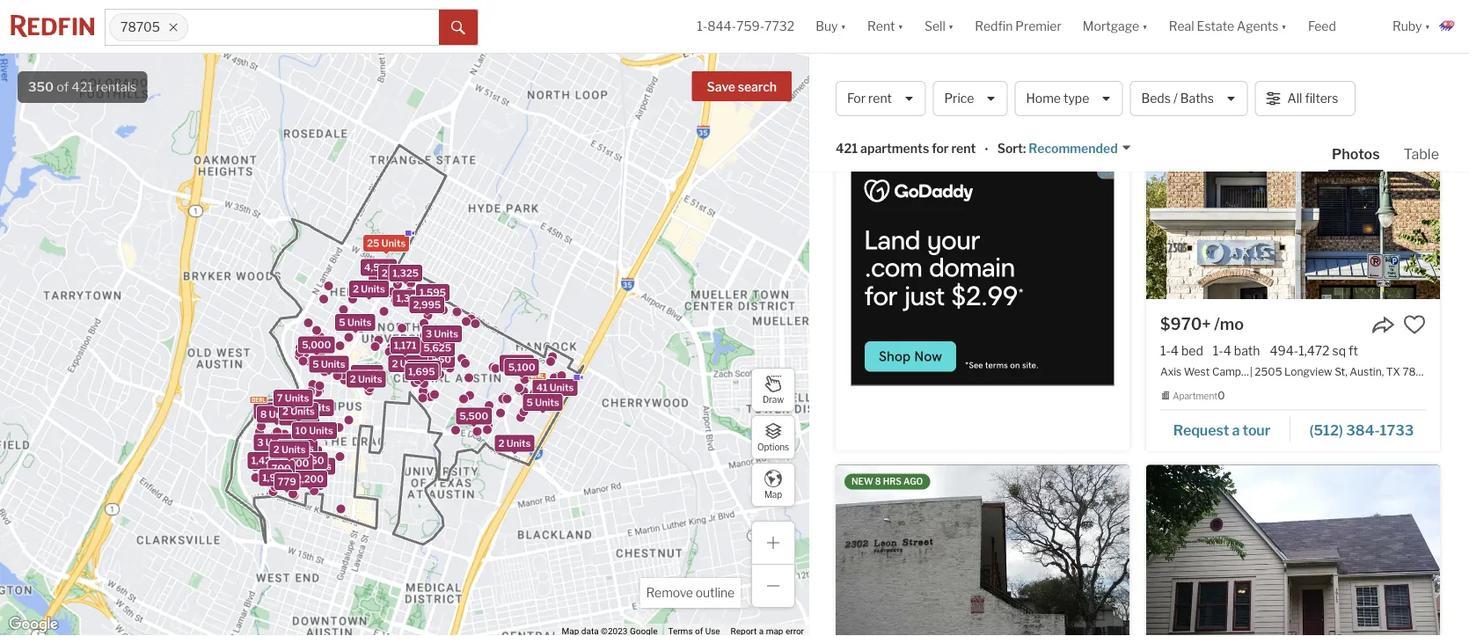Task type: describe. For each thing, give the bounding box(es) containing it.
for rent button
[[836, 81, 926, 116]]

421 apartments for rent •
[[836, 141, 989, 157]]

a for (512) 384-1733
[[1233, 422, 1240, 439]]

all
[[1288, 91, 1303, 106]]

$970+
[[1161, 314, 1211, 333]]

78705 for 78705 apartments for rent
[[836, 71, 899, 95]]

map button
[[752, 463, 796, 507]]

tour for (512) 900-5687
[[936, 39, 964, 57]]

350 of 421 rentals
[[28, 79, 137, 95]]

estate
[[1197, 19, 1235, 34]]

tour for (512) 361-1654
[[1243, 39, 1271, 57]]

favorite button image
[[1404, 313, 1427, 336]]

1,350
[[397, 292, 423, 304]]

photo of 2302 leon st unit 15, austin, tx 78705 image
[[836, 465, 1130, 636]]

/
[[1174, 91, 1178, 106]]

request for (512) 361-1654
[[1174, 39, 1230, 57]]

home type button
[[1015, 81, 1123, 116]]

rent ▾
[[868, 19, 904, 34]]

buy ▾
[[816, 19, 847, 34]]

recommended
[[1029, 141, 1118, 156]]

5,500
[[460, 411, 489, 422]]

bath
[[1235, 343, 1261, 358]]

▾ for mortgage ▾
[[1143, 19, 1148, 34]]

1 vertical spatial 5 units
[[313, 359, 345, 370]]

1,472
[[1299, 343, 1330, 358]]

4 for bed
[[1171, 343, 1179, 358]]

all filters button
[[1255, 81, 1356, 116]]

apartment
[[1173, 391, 1218, 401]]

campus
[[1213, 366, 1253, 378]]

3 units up 2,300
[[281, 443, 314, 454]]

hrs
[[883, 477, 902, 487]]

redfin premier
[[975, 19, 1062, 34]]

bed
[[1182, 343, 1204, 358]]

photos
[[1332, 145, 1380, 162]]

request a tour button for (512) 384-1733
[[1161, 416, 1291, 442]]

all filters
[[1288, 91, 1339, 106]]

1,595
[[420, 287, 446, 299]]

/mo
[[1215, 314, 1244, 333]]

3d & video tour
[[1208, 94, 1285, 105]]

7 units
[[277, 393, 309, 404]]

3 units up 5,625
[[426, 328, 458, 340]]

advertisement
[[851, 149, 925, 161]]

photo of 2505 longview st, austin, tx 78705 image
[[1147, 83, 1441, 299]]

0 vertical spatial 421
[[72, 79, 93, 95]]

schedule a tour button
[[850, 33, 981, 60]]

$970+ /mo
[[1161, 314, 1244, 333]]

ago
[[904, 477, 923, 487]]

submit search image
[[451, 21, 466, 35]]

real estate agents ▾ button
[[1159, 0, 1298, 53]]

4,500
[[364, 262, 393, 273]]

remove outline button
[[640, 578, 741, 608]]

(512) for (512) 384-1733
[[1310, 422, 1344, 439]]

78705 for 78705
[[121, 20, 160, 35]]

ruby ▾
[[1393, 19, 1431, 34]]

save
[[707, 80, 736, 95]]

(512) 900-5687 link
[[981, 31, 1116, 61]]

1-844-759-7732 link
[[697, 19, 795, 34]]

axis west campus | 2505 longview st, austin, tx 78705
[[1161, 366, 1437, 378]]

sort
[[998, 141, 1023, 156]]

report ad
[[1076, 151, 1115, 161]]

25
[[367, 238, 380, 249]]

mortgage ▾ button
[[1073, 0, 1159, 53]]

sort :
[[998, 141, 1026, 156]]

1-4 bath
[[1213, 343, 1261, 358]]

options
[[758, 442, 789, 453]]

1-844-759-7732
[[697, 19, 795, 34]]

▾ for rent ▾
[[898, 19, 904, 34]]

1,150
[[355, 368, 380, 379]]

options button
[[752, 415, 796, 459]]

2,300
[[281, 458, 309, 469]]

10 units
[[295, 425, 333, 437]]

axis
[[1161, 366, 1182, 378]]

350
[[28, 79, 54, 95]]

1-4 bed
[[1161, 343, 1204, 358]]

1733
[[1380, 422, 1415, 439]]

photo of 1915 robbins pl, austin, tx 78705 image
[[1147, 465, 1441, 636]]

home type
[[1027, 91, 1090, 106]]

▾ for ruby ▾
[[1425, 19, 1431, 34]]

save search
[[707, 80, 777, 95]]

3,200
[[267, 467, 295, 478]]

redfin
[[975, 19, 1013, 34]]

longview
[[1285, 366, 1333, 378]]

1- for 1-844-759-7732
[[697, 19, 708, 34]]

schedule a tour
[[861, 39, 964, 57]]

7732
[[765, 19, 795, 34]]

austin,
[[1350, 366, 1385, 378]]

rent inside dropdown button
[[868, 19, 895, 34]]

table
[[1404, 145, 1440, 162]]

494-1,472 sq ft
[[1270, 343, 1359, 358]]

tour
[[1261, 94, 1285, 105]]

1- for 1-4 bath
[[1213, 343, 1224, 358]]

apartments
[[861, 141, 930, 156]]

buy
[[816, 19, 838, 34]]

search
[[738, 80, 777, 95]]

▾ for buy ▾
[[841, 19, 847, 34]]

video
[[1231, 94, 1259, 105]]

price
[[945, 91, 975, 106]]

41
[[536, 382, 548, 393]]

844-
[[708, 19, 737, 34]]

rent inside for rent button
[[869, 91, 892, 106]]

▾ for sell ▾
[[948, 19, 954, 34]]

user photo image
[[1438, 16, 1459, 37]]

779
[[278, 476, 296, 488]]

0 vertical spatial 5 units
[[339, 317, 372, 328]]

st,
[[1335, 366, 1348, 378]]

1 horizontal spatial 5
[[339, 317, 345, 328]]

ad region
[[851, 166, 1115, 386]]

request for (512) 384-1733
[[1174, 422, 1230, 439]]

map
[[765, 490, 782, 500]]



Task type: vqa. For each thing, say whether or not it's contained in the screenshot.
DETAILS
no



Task type: locate. For each thing, give the bounding box(es) containing it.
1 horizontal spatial 1-
[[1161, 343, 1171, 358]]

1 vertical spatial 421
[[836, 141, 858, 156]]

remove outline
[[646, 586, 735, 601]]

1 vertical spatial request a tour button
[[1161, 416, 1291, 442]]

for for apartments
[[1019, 71, 1046, 95]]

schedule
[[861, 39, 922, 57]]

3 ▾ from the left
[[948, 19, 954, 34]]

a down real estate agents ▾
[[1233, 39, 1241, 57]]

3 up 1,425
[[257, 437, 264, 448]]

rent inside 421 apartments for rent •
[[952, 141, 976, 156]]

for right apartments
[[932, 141, 949, 156]]

apartment 0
[[1173, 389, 1225, 402]]

remove
[[646, 586, 693, 601]]

0 horizontal spatial rent
[[869, 91, 892, 106]]

deal
[[1163, 94, 1187, 105]]

rent ▾ button
[[857, 0, 914, 53]]

for down (512) 900-5687 link
[[1019, 71, 1046, 95]]

(512) inside (512) 384-1733 link
[[1310, 422, 1344, 439]]

1 vertical spatial request
[[1174, 422, 1230, 439]]

3 units up 10 units
[[298, 402, 331, 413]]

(512) inside (512) 361-1654 link
[[1311, 39, 1345, 57]]

None search field
[[188, 10, 439, 45]]

1 vertical spatial rent
[[1050, 71, 1095, 95]]

rent left •
[[952, 141, 976, 156]]

tour down |
[[1243, 422, 1271, 439]]

(512) for (512) 900-5687
[[998, 39, 1032, 57]]

1 vertical spatial request a tour
[[1174, 422, 1271, 439]]

request a tour button for (512) 361-1654
[[1161, 33, 1292, 60]]

remove 78705 image
[[168, 22, 178, 33]]

3 up 2,300
[[281, 443, 288, 454]]

1- left 759- on the top of page
[[697, 19, 708, 34]]

0 horizontal spatial 78705
[[121, 20, 160, 35]]

0 horizontal spatial for
[[932, 141, 949, 156]]

redfin premier button
[[965, 0, 1073, 53]]

0 vertical spatial for
[[1019, 71, 1046, 95]]

0 vertical spatial 5
[[339, 317, 345, 328]]

0 horizontal spatial 8
[[260, 409, 267, 420]]

1,650
[[424, 354, 451, 365]]

5,625
[[424, 342, 452, 354]]

for for apartments
[[932, 141, 949, 156]]

0 vertical spatial rent
[[868, 19, 895, 34]]

rentals
[[96, 79, 137, 95]]

request
[[1174, 39, 1230, 57], [1174, 422, 1230, 439]]

78705 left remove 78705 image
[[121, 20, 160, 35]]

a for (512) 361-1654
[[1233, 39, 1241, 57]]

1 horizontal spatial 4
[[1224, 343, 1232, 358]]

8 inside 'map' region
[[260, 409, 267, 420]]

1,800
[[402, 357, 429, 368]]

10
[[295, 425, 307, 437]]

mortgage ▾ button
[[1083, 0, 1148, 53]]

421 inside 421 apartments for rent •
[[836, 141, 858, 156]]

price button
[[933, 81, 1008, 116]]

2
[[382, 267, 388, 279], [353, 283, 359, 295], [392, 358, 398, 370], [350, 374, 356, 385], [283, 406, 289, 417], [499, 438, 505, 449], [273, 444, 280, 455], [299, 461, 305, 472]]

700
[[272, 463, 291, 474]]

0 vertical spatial rent
[[869, 91, 892, 106]]

(512) inside (512) 900-5687 link
[[998, 39, 1032, 57]]

1,425
[[251, 455, 278, 466]]

4 left bath
[[1224, 343, 1232, 358]]

a
[[925, 39, 933, 57], [1233, 39, 1241, 57], [1233, 422, 1240, 439]]

request down estate
[[1174, 39, 1230, 57]]

map region
[[0, 0, 883, 636]]

▾ right buy at the right top of the page
[[841, 19, 847, 34]]

:
[[1023, 141, 1026, 156]]

2505
[[1255, 366, 1283, 378]]

0 horizontal spatial 421
[[72, 79, 93, 95]]

2 vertical spatial 5 units
[[527, 397, 559, 408]]

1,325
[[393, 267, 419, 279]]

tour down sell ▾
[[936, 39, 964, 57]]

of
[[57, 79, 69, 95]]

(512) 361-1654 link
[[1292, 31, 1427, 61]]

8 units
[[260, 409, 293, 420]]

2 ▾ from the left
[[898, 19, 904, 34]]

save search button
[[692, 71, 792, 101]]

0 horizontal spatial rent
[[868, 19, 895, 34]]

41 units
[[536, 382, 574, 393]]

sell ▾ button
[[925, 0, 954, 53]]

2 vertical spatial 5
[[527, 397, 533, 408]]

request a tour for (512) 361-1654
[[1174, 39, 1271, 57]]

buy ▾ button
[[816, 0, 847, 53]]

2 request a tour button from the top
[[1161, 416, 1291, 442]]

5,000
[[302, 339, 331, 351]]

5 ▾ from the left
[[1282, 19, 1287, 34]]

rent
[[868, 19, 895, 34], [1050, 71, 1095, 95]]

for
[[847, 91, 866, 106]]

outline
[[696, 586, 735, 601]]

beds / baths button
[[1130, 81, 1248, 116]]

recommended button
[[1026, 140, 1132, 157]]

beds / baths
[[1142, 91, 1214, 106]]

1- up 'axis'
[[1161, 343, 1171, 358]]

3 units up 1,425
[[257, 437, 290, 448]]

(512)
[[998, 39, 1032, 57], [1311, 39, 1345, 57], [1310, 422, 1344, 439]]

1 horizontal spatial rent
[[952, 141, 976, 156]]

78705 down "schedule" at right top
[[836, 71, 899, 95]]

2 horizontal spatial 78705
[[1403, 366, 1437, 378]]

feed
[[1309, 19, 1337, 34]]

1 vertical spatial 8
[[876, 477, 881, 487]]

900-
[[1035, 39, 1069, 57]]

78705 apartments for rent
[[836, 71, 1095, 95]]

1 horizontal spatial 78705
[[836, 71, 899, 95]]

970
[[258, 405, 277, 417]]

tour inside button
[[936, 39, 964, 57]]

1 vertical spatial 5
[[313, 359, 319, 370]]

0 horizontal spatial 5
[[313, 359, 319, 370]]

2 horizontal spatial 5
[[527, 397, 533, 408]]

▾ right ruby
[[1425, 19, 1431, 34]]

1- up campus at the right bottom
[[1213, 343, 1224, 358]]

0 horizontal spatial 1-
[[697, 19, 708, 34]]

0 horizontal spatial 4
[[1171, 343, 1179, 358]]

units
[[382, 238, 406, 249], [390, 267, 414, 279], [361, 283, 385, 295], [348, 317, 372, 328], [434, 328, 458, 340], [400, 358, 424, 370], [321, 359, 345, 370], [358, 374, 382, 385], [550, 382, 574, 393], [285, 393, 309, 404], [535, 397, 559, 408], [306, 402, 331, 413], [291, 406, 315, 417], [269, 409, 293, 420], [292, 411, 316, 423], [309, 425, 333, 437], [266, 437, 290, 448], [507, 438, 531, 449], [290, 443, 314, 454], [282, 444, 306, 455], [307, 461, 332, 472]]

1,171
[[394, 340, 417, 351]]

78705 right tx
[[1403, 366, 1437, 378]]

2,995
[[413, 299, 441, 311]]

6 ▾ from the left
[[1425, 19, 1431, 34]]

request a tour for (512) 384-1733
[[1174, 422, 1271, 439]]

5687
[[1069, 39, 1106, 57]]

1 vertical spatial for
[[932, 141, 949, 156]]

ad
[[1105, 151, 1115, 161]]

new 8 hrs ago
[[852, 477, 923, 487]]

1 ▾ from the left
[[841, 19, 847, 34]]

1- for 1-4 bed
[[1161, 343, 1171, 358]]

1 vertical spatial rent
[[952, 141, 976, 156]]

rent right for
[[869, 91, 892, 106]]

sq
[[1333, 343, 1347, 358]]

request a tour down real estate agents ▾
[[1174, 39, 1271, 57]]

384-
[[1347, 422, 1380, 439]]

tour
[[936, 39, 964, 57], [1243, 39, 1271, 57], [1243, 422, 1271, 439]]

1,975
[[263, 472, 289, 484]]

421 right 'of' on the left top of the page
[[72, 79, 93, 95]]

mortgage
[[1083, 19, 1140, 34]]

2,200
[[296, 474, 324, 485]]

request a tour button
[[1161, 33, 1292, 60], [1161, 416, 1291, 442]]

8 left hrs
[[876, 477, 881, 487]]

request a tour down 0
[[1174, 422, 1271, 439]]

0 vertical spatial request a tour
[[1174, 39, 1271, 57]]

sell ▾
[[925, 19, 954, 34]]

(512) left 384-
[[1310, 422, 1344, 439]]

▾ up "schedule" at right top
[[898, 19, 904, 34]]

(512) down redfin premier
[[998, 39, 1032, 57]]

(512) down feed
[[1311, 39, 1345, 57]]

3 up 5,625
[[426, 328, 432, 340]]

0 vertical spatial request a tour button
[[1161, 33, 1292, 60]]

1 vertical spatial 78705
[[836, 71, 899, 95]]

ruby
[[1393, 19, 1423, 34]]

5 units down 41 at the left bottom
[[527, 397, 559, 408]]

tour down agents
[[1243, 39, 1271, 57]]

draw button
[[752, 368, 796, 412]]

0 vertical spatial 8
[[260, 409, 267, 420]]

8 left the 6
[[260, 409, 267, 420]]

6
[[283, 411, 290, 423]]

a for (512) 900-5687
[[925, 39, 933, 57]]

1 request a tour button from the top
[[1161, 33, 1292, 60]]

421 left apartments
[[836, 141, 858, 156]]

a inside button
[[925, 39, 933, 57]]

real estate agents ▾
[[1169, 19, 1287, 34]]

rent up "schedule" at right top
[[868, 19, 895, 34]]

favorite button checkbox
[[1404, 313, 1427, 336]]

1 horizontal spatial 421
[[836, 141, 858, 156]]

3 right the 6
[[298, 402, 304, 413]]

2 4 from the left
[[1224, 343, 1232, 358]]

agents
[[1237, 19, 1279, 34]]

request down "apartment"
[[1174, 422, 1230, 439]]

(512) 384-1733 link
[[1291, 414, 1427, 444]]

1 horizontal spatial 8
[[876, 477, 881, 487]]

▾ right agents
[[1282, 19, 1287, 34]]

tour for (512) 384-1733
[[1243, 422, 1271, 439]]

▾ right sell
[[948, 19, 954, 34]]

5 units down the 5,000
[[313, 359, 345, 370]]

premier
[[1016, 19, 1062, 34]]

0
[[1218, 389, 1225, 402]]

1 4 from the left
[[1171, 343, 1179, 358]]

5 units up 1,150
[[339, 317, 372, 328]]

4 for bath
[[1224, 343, 1232, 358]]

4 left bed
[[1171, 343, 1179, 358]]

report ad button
[[1076, 151, 1115, 165]]

a down sell
[[925, 39, 933, 57]]

1 horizontal spatial for
[[1019, 71, 1046, 95]]

google image
[[4, 613, 62, 636]]

421
[[72, 79, 93, 95], [836, 141, 858, 156]]

0 vertical spatial request
[[1174, 39, 1230, 57]]

▾ right "mortgage"
[[1143, 19, 1148, 34]]

for inside 421 apartments for rent •
[[932, 141, 949, 156]]

filters
[[1306, 91, 1339, 106]]

photos button
[[1329, 144, 1401, 172]]

request a tour
[[1174, 39, 1271, 57], [1174, 422, 1271, 439]]

a down campus at the right bottom
[[1233, 422, 1240, 439]]

2 horizontal spatial 1-
[[1213, 343, 1224, 358]]

4 ▾ from the left
[[1143, 19, 1148, 34]]

rent down 5687
[[1050, 71, 1095, 95]]

(512) for (512) 361-1654
[[1311, 39, 1345, 57]]

25 units
[[367, 238, 406, 249]]

2 vertical spatial 78705
[[1403, 366, 1437, 378]]

3d
[[1208, 94, 1220, 105]]

1 horizontal spatial rent
[[1050, 71, 1095, 95]]

2 units
[[382, 267, 414, 279], [353, 283, 385, 295], [392, 358, 424, 370], [350, 374, 382, 385], [283, 406, 315, 417], [499, 438, 531, 449], [273, 444, 306, 455], [299, 461, 332, 472]]

(512) 900-5687
[[998, 39, 1106, 57]]

(512) 384-1733
[[1310, 422, 1415, 439]]

0 vertical spatial 78705
[[121, 20, 160, 35]]



